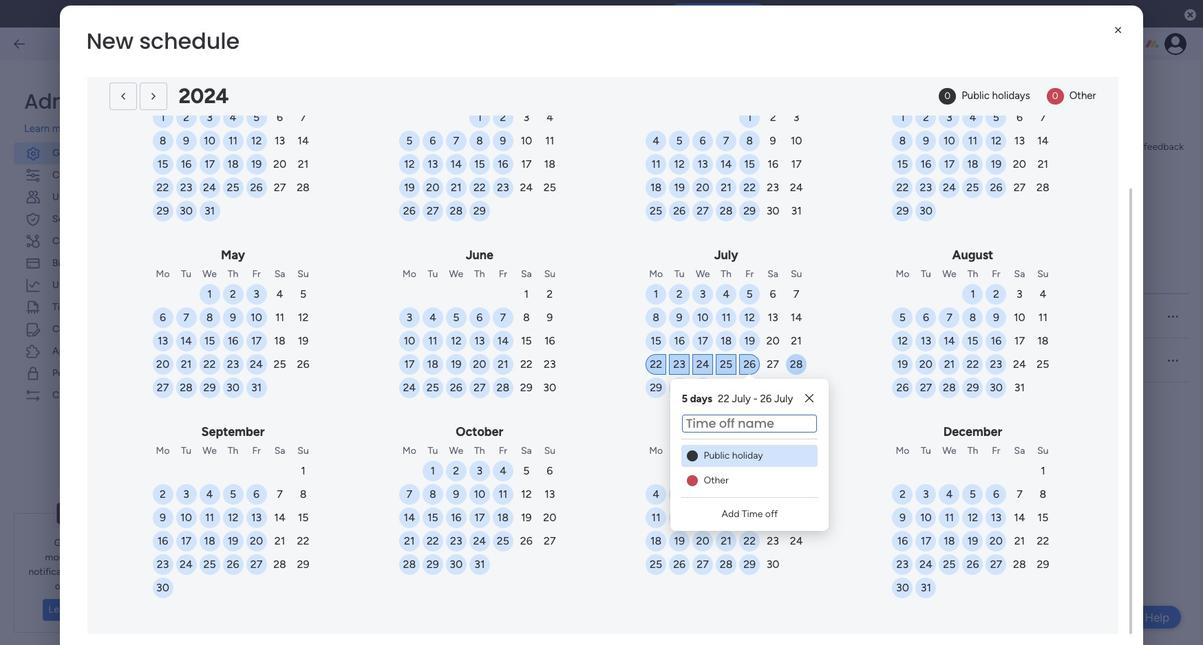 Task type: describe. For each thing, give the bounding box(es) containing it.
not
[[910, 311, 925, 323]]

time inside 'button'
[[742, 508, 763, 520]]

edit time off for new schedule
[[722, 355, 777, 367]]

january
[[210, 71, 256, 86]]

back to workspace image
[[12, 37, 26, 51]]

new inside button
[[240, 355, 260, 367]]

th for january
[[228, 92, 238, 103]]

mo for december
[[896, 445, 910, 457]]

mo for january
[[156, 92, 170, 103]]

5 days 22 july - 26 july
[[682, 393, 793, 406]]

give feedback button
[[1097, 136, 1190, 158]]

fr for june
[[499, 269, 507, 280]]

apps
[[52, 345, 75, 357]]

enable now!
[[692, 8, 744, 19]]

mo for may
[[156, 269, 170, 280]]

grid containing schedule
[[226, 256, 1190, 646]]

off for add time off 'button'
[[765, 508, 778, 520]]

october
[[456, 425, 504, 440]]

new schedule dialog
[[0, 0, 1203, 646]]

more inside administration learn more
[[52, 123, 76, 135]]

holidays
[[993, 90, 1030, 102]]

content
[[52, 323, 88, 335]]

sa for december
[[1015, 445, 1025, 457]]

public for public holiday
[[704, 450, 730, 462]]

who
[[880, 311, 899, 323]]

users
[[52, 191, 77, 203]]

learn more link
[[596, 179, 644, 191]]

account schedule button
[[229, 297, 475, 336]]

tidy
[[52, 301, 71, 313]]

su for june
[[544, 269, 556, 280]]

assigned to
[[844, 269, 895, 281]]

public holidays
[[962, 90, 1030, 102]]

general
[[52, 147, 86, 159]]

computer
[[611, 8, 658, 20]]

this
[[590, 8, 609, 20]]

we for january
[[203, 92, 217, 103]]

more inside button
[[75, 605, 97, 616]]

edit for account schedule
[[722, 311, 739, 323]]

mo for october
[[403, 445, 416, 457]]

assigned
[[927, 311, 966, 323]]

february
[[454, 71, 505, 86]]

mo for september
[[156, 445, 170, 457]]

your
[[73, 538, 92, 549]]

stats
[[82, 279, 103, 291]]

su for july
[[791, 269, 802, 280]]

on
[[55, 581, 66, 593]]

notifications
[[29, 567, 83, 578]]

add
[[722, 508, 740, 520]]

fr for july
[[746, 269, 754, 280]]

march
[[709, 71, 744, 86]]

account schedule
[[240, 311, 318, 322]]

learn inside button
[[49, 605, 73, 616]]

close image
[[1112, 23, 1125, 37]]

row group inside "grid"
[[229, 295, 1190, 383]]

august
[[953, 248, 994, 263]]

a
[[979, 311, 984, 323]]

th for june
[[474, 269, 485, 280]]

schedule up schedules,
[[290, 138, 391, 169]]

sa for november
[[768, 445, 779, 457]]

time off
[[719, 269, 755, 281]]

tu for november
[[674, 445, 685, 457]]

we for november
[[696, 445, 710, 457]]

th for december
[[968, 445, 978, 457]]

enable for enable desktop notifications on this computer
[[436, 8, 467, 20]]

th for september
[[228, 445, 238, 457]]

we for may
[[203, 269, 217, 280]]

sa for may
[[274, 269, 285, 280]]

slack
[[68, 581, 91, 593]]

2024
[[179, 84, 229, 109]]

other inside button
[[704, 475, 729, 486]]

may
[[221, 248, 245, 263]]

november
[[697, 425, 756, 440]]

learn inside administration learn more
[[24, 123, 50, 135]]

learn more
[[49, 605, 97, 616]]

kendall parks image
[[1165, 33, 1187, 55]]

april
[[959, 71, 987, 86]]

copier
[[117, 389, 144, 401]]

work schedule
[[229, 138, 391, 169]]

customization
[[52, 169, 115, 181]]

enable now! button
[[669, 4, 767, 24]]

public holiday
[[704, 450, 763, 462]]

assigned
[[844, 269, 884, 281]]

su for august
[[1038, 269, 1049, 280]]

including
[[379, 179, 418, 191]]

now!
[[723, 8, 744, 19]]

assign
[[279, 179, 306, 191]]

days for working days
[[512, 269, 532, 281]]

row containing account schedule
[[229, 295, 1190, 339]]

working days
[[474, 269, 532, 281]]

1 horizontal spatial other
[[1070, 90, 1096, 102]]

create
[[229, 179, 258, 191]]

th for may
[[228, 269, 238, 280]]

give feedback
[[1122, 141, 1184, 153]]

su for may
[[298, 269, 309, 280]]

we for august
[[943, 269, 957, 280]]

tu for may
[[181, 269, 191, 280]]

learn more button
[[42, 600, 104, 622]]

notifications
[[511, 8, 571, 20]]

days for 5 days 22 july - 26 july
[[690, 393, 713, 406]]

0 horizontal spatial days
[[421, 179, 441, 191]]

september
[[201, 425, 265, 440]]

connections
[[52, 235, 107, 247]]

monday.com
[[45, 552, 101, 564]]

new schedule button
[[229, 343, 475, 379]]

-
[[754, 393, 758, 406]]

directory
[[91, 323, 130, 335]]

public for public holidays
[[962, 90, 990, 102]]

add time off button
[[682, 504, 818, 526]]

anyone who is not assigned to a schedule
[[845, 311, 1026, 323]]

su for october
[[544, 445, 556, 457]]

row containing schedule
[[226, 256, 1190, 295]]

schedule inside field
[[139, 25, 240, 56]]

new schedule inside field
[[86, 25, 240, 56]]

other button
[[682, 470, 818, 492]]

administration
[[24, 87, 174, 116]]

december
[[944, 425, 1003, 440]]

account
[[240, 311, 276, 322]]

tidy up
[[52, 301, 85, 313]]

mo for july
[[649, 269, 663, 280]]

more
[[622, 179, 644, 191]]

sa for october
[[521, 445, 532, 457]]

off,
[[443, 179, 458, 191]]

work
[[308, 179, 329, 191]]

schedule
[[244, 269, 284, 281]]

edit time off button for new schedule
[[722, 354, 845, 368]]

or
[[541, 179, 550, 191]]

tu for january
[[181, 92, 191, 103]]

administration learn more
[[24, 87, 174, 135]]

schedule right account
[[279, 311, 318, 322]]

work
[[229, 138, 285, 169]]

sa for june
[[521, 269, 532, 280]]

tu for august
[[921, 269, 931, 280]]



Task type: vqa. For each thing, say whether or not it's contained in the screenshot.
type at left
no



Task type: locate. For each thing, give the bounding box(es) containing it.
su for november
[[791, 445, 802, 457]]

tu for september
[[181, 445, 191, 457]]

31 button
[[199, 201, 220, 222], [786, 201, 807, 222], [246, 378, 267, 399], [693, 378, 713, 399], [1010, 378, 1030, 399], [469, 555, 490, 576], [916, 578, 937, 599]]

1 horizontal spatial days
[[512, 269, 532, 281]]

sa for july
[[768, 269, 779, 280]]

to left 'a' in the top of the page
[[968, 311, 977, 323]]

7
[[300, 111, 306, 124], [1040, 111, 1046, 124], [453, 134, 459, 147], [723, 134, 729, 147], [794, 288, 800, 301], [183, 311, 189, 324], [500, 311, 506, 324], [947, 311, 953, 324], [277, 488, 283, 501], [407, 488, 412, 501], [723, 488, 729, 501], [1017, 488, 1023, 501]]

days inside new schedule document
[[690, 393, 713, 406]]

1 vertical spatial new
[[240, 355, 260, 367]]

july right -
[[775, 393, 793, 406]]

1 horizontal spatial to
[[886, 269, 895, 281]]

public inside button
[[704, 450, 730, 462]]

1 vertical spatial edit time off button
[[722, 354, 845, 368]]

locations.
[[552, 179, 593, 191]]

23 button
[[176, 178, 197, 198], [493, 178, 513, 198], [763, 178, 784, 198], [916, 178, 937, 198], [223, 355, 243, 375], [540, 355, 560, 375], [669, 355, 690, 375], [986, 355, 1007, 375], [446, 532, 467, 552], [763, 532, 784, 552], [153, 555, 173, 576], [893, 555, 913, 576]]

on
[[574, 8, 587, 20]]

enable up new schedule field
[[436, 8, 467, 20]]

2 edit time off from the top
[[722, 355, 777, 367]]

1 horizontal spatial enable
[[692, 8, 720, 19]]

0 horizontal spatial to
[[461, 179, 470, 191]]

edit time off down time off
[[722, 311, 777, 323]]

7 button
[[293, 107, 314, 128], [1033, 107, 1054, 128], [446, 131, 467, 151], [716, 131, 737, 151], [786, 284, 807, 305], [176, 308, 197, 328], [493, 308, 513, 328], [939, 308, 960, 328], [270, 485, 290, 505], [399, 485, 420, 505], [716, 485, 737, 505], [1010, 485, 1030, 505]]

22
[[157, 181, 169, 194], [474, 181, 486, 194], [744, 181, 756, 194], [897, 181, 909, 194], [204, 358, 216, 371], [520, 358, 533, 371], [650, 358, 662, 371], [967, 358, 979, 371], [718, 393, 730, 406], [297, 535, 309, 548], [427, 535, 439, 548], [744, 535, 756, 548], [1037, 535, 1049, 548]]

th for october
[[474, 445, 485, 457]]

edit time off
[[722, 311, 777, 323], [722, 355, 777, 367]]

dapulse close image
[[1185, 8, 1197, 22]]

up
[[73, 301, 85, 313]]

31
[[204, 204, 215, 218], [791, 204, 802, 218], [251, 381, 262, 394], [698, 381, 708, 394], [1015, 381, 1025, 394], [474, 558, 485, 571], [921, 582, 932, 595]]

16 button
[[176, 154, 197, 175], [493, 154, 513, 175], [763, 154, 784, 175], [916, 154, 937, 175], [223, 331, 243, 352], [540, 331, 560, 352], [669, 331, 690, 352], [986, 331, 1007, 352], [446, 508, 467, 529], [763, 508, 784, 529], [153, 532, 173, 552], [893, 532, 913, 552]]

su for september
[[298, 445, 309, 457]]

1 horizontal spatial 0
[[1052, 90, 1059, 102]]

0 vertical spatial days
[[421, 179, 441, 191]]

su for december
[[1038, 445, 1049, 457]]

13 button
[[270, 131, 290, 151], [1010, 131, 1030, 151], [423, 154, 443, 175], [693, 154, 713, 175], [763, 308, 784, 328], [153, 331, 173, 352], [469, 331, 490, 352], [916, 331, 937, 352], [540, 485, 560, 505], [246, 508, 267, 529], [986, 508, 1007, 529]]

edit time off button for account schedule
[[722, 309, 845, 324]]

public down april
[[962, 90, 990, 102]]

fr for november
[[746, 445, 754, 457]]

25
[[227, 181, 239, 194], [544, 181, 556, 194], [967, 181, 979, 194], [650, 204, 662, 218], [274, 358, 286, 371], [720, 358, 733, 371], [1037, 358, 1050, 371], [427, 381, 439, 394], [497, 535, 509, 548], [203, 558, 216, 571], [650, 558, 662, 571], [943, 558, 956, 571]]

28 button
[[293, 178, 314, 198], [1033, 178, 1054, 198], [446, 201, 467, 222], [716, 201, 737, 222], [786, 355, 807, 375], [176, 378, 197, 399], [493, 378, 513, 399], [939, 378, 960, 399], [270, 555, 290, 576], [399, 555, 420, 576], [716, 555, 737, 576], [1010, 555, 1030, 576]]

edit time off for account schedule
[[722, 311, 777, 323]]

20 button
[[270, 154, 290, 175], [1010, 154, 1030, 175], [423, 178, 443, 198], [693, 178, 713, 198], [763, 331, 784, 352], [153, 355, 173, 375], [469, 355, 490, 375], [916, 355, 937, 375], [540, 508, 560, 529], [246, 532, 267, 552], [693, 532, 713, 552], [986, 532, 1007, 552]]

edit up 5 days 22 july - 26 july
[[722, 355, 739, 367]]

fr for december
[[992, 445, 1001, 457]]

schedule down "account schedule"
[[262, 355, 301, 367]]

add time off
[[722, 508, 778, 520]]

2
[[183, 111, 189, 124], [500, 111, 506, 124], [770, 111, 776, 124], [923, 111, 929, 124], [230, 288, 236, 301], [547, 288, 553, 301], [677, 288, 683, 301], [993, 288, 1000, 301], [453, 465, 459, 478], [770, 465, 776, 478], [160, 488, 166, 501], [900, 488, 906, 501]]

is
[[901, 311, 908, 323]]

tu for december
[[921, 445, 931, 457]]

to inside row group
[[968, 311, 977, 323]]

working
[[474, 269, 510, 281]]

19 button
[[246, 154, 267, 175], [986, 154, 1007, 175], [399, 178, 420, 198], [669, 178, 690, 198], [293, 331, 314, 352], [740, 331, 760, 352], [446, 355, 467, 375], [893, 355, 913, 375], [516, 508, 537, 529], [223, 532, 243, 552], [669, 532, 690, 552], [963, 532, 983, 552]]

sa for september
[[274, 445, 285, 457]]

enable left now!
[[692, 8, 720, 19]]

permissions
[[52, 367, 103, 379]]

0 vertical spatial new schedule
[[86, 25, 240, 56]]

create and assign work schedules, including days off, to different teams or locations. learn more
[[229, 179, 644, 191]]

edit for new schedule
[[722, 355, 739, 367]]

0 horizontal spatial other
[[704, 475, 729, 486]]

row group containing account schedule
[[229, 295, 1190, 383]]

july up time off
[[714, 248, 738, 263]]

and
[[260, 179, 276, 191]]

learn down on
[[49, 605, 73, 616]]

to right off,
[[461, 179, 470, 191]]

we for june
[[449, 269, 463, 280]]

2 horizontal spatial days
[[690, 393, 713, 406]]

6 button
[[270, 107, 290, 128], [1010, 107, 1030, 128], [423, 131, 443, 151], [693, 131, 713, 151], [763, 284, 784, 305], [153, 308, 173, 328], [469, 308, 490, 328], [916, 308, 937, 328], [540, 461, 560, 482], [246, 485, 267, 505], [693, 485, 713, 505], [986, 485, 1007, 505]]

mo for august
[[896, 269, 910, 280]]

cross
[[52, 389, 77, 401]]

row containing new schedule
[[229, 339, 1190, 383]]

18 button
[[223, 154, 243, 175], [540, 154, 560, 175], [963, 154, 983, 175], [646, 178, 667, 198], [270, 331, 290, 352], [716, 331, 737, 352], [1033, 331, 1054, 352], [423, 355, 443, 375], [493, 508, 513, 529], [199, 532, 220, 552], [646, 532, 667, 552], [939, 532, 960, 552]]

mo for november
[[649, 445, 663, 457]]

28
[[297, 181, 310, 194], [1037, 181, 1050, 194], [450, 204, 463, 218], [720, 204, 733, 218], [790, 358, 803, 371], [180, 381, 193, 394], [497, 381, 510, 394], [943, 381, 956, 394], [273, 558, 286, 571], [403, 558, 416, 571], [720, 558, 733, 571], [1013, 558, 1026, 571]]

get
[[54, 538, 70, 549]]

teams
[[512, 179, 539, 191]]

1 vertical spatial more
[[75, 605, 97, 616]]

more down 'slack'
[[75, 605, 97, 616]]

Time off name field
[[683, 415, 817, 433]]

new schedule document
[[60, 0, 1143, 646]]

3
[[207, 111, 213, 124], [524, 111, 530, 124], [794, 111, 800, 124], [947, 111, 953, 124], [253, 288, 259, 301], [700, 288, 706, 301], [1017, 288, 1023, 301], [407, 311, 413, 324], [477, 465, 483, 478], [794, 465, 800, 478], [183, 488, 189, 501], [923, 488, 929, 501]]

0 horizontal spatial public
[[704, 450, 730, 462]]

1 edit time off button from the top
[[722, 309, 845, 324]]

21
[[298, 158, 309, 171], [1038, 158, 1049, 171], [451, 181, 462, 194], [721, 181, 732, 194], [791, 335, 802, 348], [181, 358, 192, 371], [498, 358, 509, 371], [944, 358, 955, 371], [275, 535, 285, 548], [404, 535, 415, 548], [721, 535, 732, 548], [1015, 535, 1025, 548]]

0 horizontal spatial new
[[86, 25, 134, 56]]

16
[[181, 158, 192, 171], [498, 158, 509, 171], [768, 158, 779, 171], [921, 158, 932, 171], [228, 335, 238, 348], [545, 335, 555, 348], [674, 335, 685, 348], [991, 335, 1002, 348], [451, 512, 462, 525], [768, 512, 779, 525], [157, 535, 168, 548], [897, 535, 908, 548]]

cross account copier
[[52, 389, 144, 401]]

1 0 from the left
[[945, 90, 951, 102]]

days right working on the left top of page
[[512, 269, 532, 281]]

mo for june
[[403, 269, 416, 280]]

1 horizontal spatial public
[[962, 90, 990, 102]]

0 vertical spatial public
[[962, 90, 990, 102]]

days up november
[[690, 393, 713, 406]]

th for july
[[721, 269, 732, 280]]

1 vertical spatial to
[[886, 269, 895, 281]]

th for november
[[721, 445, 732, 457]]

tu for october
[[428, 445, 438, 457]]

0 vertical spatial to
[[461, 179, 470, 191]]

17 button
[[199, 154, 220, 175], [516, 154, 537, 175], [786, 154, 807, 175], [939, 154, 960, 175], [246, 331, 267, 352], [693, 331, 713, 352], [1010, 331, 1030, 352], [399, 355, 420, 375], [469, 508, 490, 529], [176, 532, 197, 552], [916, 532, 937, 552]]

0 vertical spatial edit time off button
[[722, 309, 845, 324]]

grid
[[226, 256, 1190, 646]]

fr for september
[[252, 445, 261, 457]]

30 button
[[176, 201, 197, 222], [763, 201, 784, 222], [916, 201, 937, 222], [223, 378, 243, 399], [540, 378, 560, 399], [669, 378, 690, 399], [986, 378, 1007, 399], [446, 555, 467, 576], [763, 555, 784, 576], [153, 578, 173, 599], [893, 578, 913, 599]]

29 button
[[153, 201, 173, 222], [469, 201, 490, 222], [740, 201, 760, 222], [893, 201, 913, 222], [199, 378, 220, 399], [516, 378, 537, 399], [646, 378, 667, 399], [963, 378, 983, 399], [293, 555, 314, 576], [423, 555, 443, 576], [740, 555, 760, 576], [1033, 555, 1054, 576]]

usage stats
[[52, 279, 103, 291]]

0 vertical spatial learn
[[24, 123, 50, 135]]

new schedule inside button
[[240, 355, 301, 367]]

2 vertical spatial to
[[968, 311, 977, 323]]

0 vertical spatial more
[[52, 123, 76, 135]]

2 button
[[176, 107, 197, 128], [493, 107, 513, 128], [763, 107, 784, 128], [916, 107, 937, 128], [223, 284, 243, 305], [540, 284, 560, 305], [669, 284, 690, 305], [986, 284, 1007, 305], [446, 461, 467, 482], [763, 461, 784, 482], [153, 485, 173, 505], [893, 485, 913, 505]]

17
[[204, 158, 215, 171], [521, 158, 532, 171], [791, 158, 802, 171], [944, 158, 955, 171], [251, 335, 262, 348], [698, 335, 708, 348], [1015, 335, 1025, 348], [404, 358, 415, 371], [475, 512, 485, 525], [181, 535, 192, 548], [921, 535, 932, 548]]

0 vertical spatial other
[[1070, 90, 1096, 102]]

public down november
[[704, 450, 730, 462]]

0 left public holidays
[[945, 90, 951, 102]]

new down account
[[240, 355, 260, 367]]

learn
[[24, 123, 50, 135], [596, 179, 620, 191], [49, 605, 73, 616]]

learn more link
[[24, 121, 173, 137]]

schedule right 'a' in the top of the page
[[987, 311, 1026, 323]]

sa for august
[[1015, 269, 1025, 280]]

edit time off button up -
[[722, 354, 845, 368]]

1 edit time off from the top
[[722, 311, 777, 323]]

0 horizontal spatial enable
[[436, 8, 467, 20]]

1 vertical spatial edit time off
[[722, 355, 777, 367]]

10 button
[[199, 131, 220, 151], [516, 131, 537, 151], [786, 131, 807, 151], [939, 131, 960, 151], [246, 308, 267, 328], [693, 308, 713, 328], [1010, 308, 1030, 328], [399, 331, 420, 352], [469, 485, 490, 505], [786, 485, 807, 505], [176, 508, 197, 529], [916, 508, 937, 529]]

other
[[1070, 90, 1096, 102], [704, 475, 729, 486]]

off for edit time off button for new schedule
[[765, 355, 777, 367]]

we for september
[[203, 445, 217, 457]]

edit down time off
[[722, 311, 739, 323]]

row group
[[229, 295, 1190, 383]]

12 button
[[246, 131, 267, 151], [986, 131, 1007, 151], [399, 154, 420, 175], [669, 154, 690, 175], [293, 308, 314, 328], [740, 308, 760, 328], [446, 331, 467, 352], [893, 331, 913, 352], [516, 485, 537, 505], [223, 508, 243, 529], [963, 508, 983, 529]]

help button
[[1133, 607, 1181, 629]]

edit time off up -
[[722, 355, 777, 367]]

4
[[230, 111, 237, 124], [547, 111, 553, 124], [970, 111, 977, 124], [653, 134, 660, 147], [276, 288, 283, 301], [723, 288, 730, 301], [1040, 288, 1047, 301], [430, 311, 436, 324], [500, 465, 507, 478], [206, 488, 213, 501], [653, 488, 660, 501], [946, 488, 953, 501]]

0 for public holidays
[[945, 90, 951, 102]]

tu for june
[[428, 269, 438, 280]]

2 edit time off button from the top
[[722, 354, 845, 368]]

we for july
[[696, 269, 710, 280]]

usage
[[52, 279, 79, 291]]

30
[[180, 204, 193, 218], [767, 204, 780, 218], [920, 204, 933, 218], [227, 381, 240, 394], [543, 381, 557, 394], [673, 381, 686, 394], [990, 381, 1003, 394], [450, 558, 463, 571], [767, 558, 780, 571], [156, 582, 169, 595], [896, 582, 909, 595]]

0 right holidays
[[1052, 90, 1059, 102]]

6
[[277, 111, 283, 124], [1017, 111, 1023, 124], [430, 134, 436, 147], [700, 134, 706, 147], [770, 288, 776, 301], [160, 311, 166, 324], [477, 311, 483, 324], [923, 311, 929, 324], [547, 465, 553, 478], [253, 488, 260, 501], [700, 488, 706, 501], [993, 488, 1000, 501]]

1 horizontal spatial new
[[240, 355, 260, 367]]

26 button
[[246, 178, 267, 198], [986, 178, 1007, 198], [399, 201, 420, 222], [669, 201, 690, 222], [293, 355, 314, 375], [740, 355, 760, 375], [446, 378, 467, 399], [893, 378, 913, 399], [516, 532, 537, 552], [223, 555, 243, 576], [669, 555, 690, 576], [963, 555, 983, 576]]

tu for july
[[674, 269, 685, 280]]

enable for enable now!
[[692, 8, 720, 19]]

1 vertical spatial other
[[704, 475, 729, 486]]

0 horizontal spatial 0
[[945, 90, 951, 102]]

edit time off button down time off
[[722, 309, 845, 324]]

0 vertical spatial edit
[[722, 311, 739, 323]]

june
[[466, 248, 494, 263]]

new schedule
[[86, 25, 240, 56], [240, 355, 301, 367]]

1 vertical spatial edit
[[722, 355, 739, 367]]

8 button
[[153, 131, 173, 151], [469, 131, 490, 151], [740, 131, 760, 151], [893, 131, 913, 151], [199, 308, 220, 328], [516, 308, 537, 328], [646, 308, 667, 328], [963, 308, 983, 328], [293, 485, 314, 505], [423, 485, 443, 505], [740, 485, 760, 505], [1033, 485, 1054, 505]]

new inside field
[[86, 25, 134, 56]]

1 vertical spatial public
[[704, 450, 730, 462]]

row
[[226, 256, 1190, 295], [229, 295, 1190, 339], [229, 339, 1190, 383]]

give
[[1122, 141, 1142, 153]]

feedback
[[1144, 141, 1184, 153]]

enable inside "button"
[[692, 8, 720, 19]]

public holiday button
[[682, 445, 818, 467]]

0 vertical spatial edit time off
[[722, 311, 777, 323]]

12
[[251, 134, 262, 147], [991, 134, 1002, 147], [404, 158, 415, 171], [674, 158, 685, 171], [298, 311, 309, 324], [744, 311, 755, 324], [451, 335, 462, 348], [898, 335, 908, 348], [521, 488, 532, 501], [228, 512, 238, 525], [968, 512, 978, 525]]

holiday
[[732, 450, 763, 462]]

we
[[203, 92, 217, 103], [943, 92, 957, 103], [203, 269, 217, 280], [449, 269, 463, 280], [696, 269, 710, 280], [943, 269, 957, 280], [544, 311, 558, 323], [544, 355, 558, 367], [203, 445, 217, 457], [449, 445, 463, 457], [696, 445, 710, 457], [943, 445, 957, 457]]

3 button
[[199, 107, 220, 128], [516, 107, 537, 128], [786, 107, 807, 128], [939, 107, 960, 128], [246, 284, 267, 305], [693, 284, 713, 305], [1010, 284, 1030, 305], [399, 308, 420, 328], [469, 461, 490, 482], [786, 461, 807, 482], [176, 485, 197, 505], [916, 485, 937, 505]]

we for october
[[449, 445, 463, 457]]

new up the "administration"
[[86, 25, 134, 56]]

0 for other
[[1052, 90, 1059, 102]]

directly
[[85, 567, 117, 578]]

off for edit time off button corresponding to account schedule
[[765, 311, 777, 323]]

1 vertical spatial learn
[[596, 179, 620, 191]]

different
[[472, 179, 510, 191]]

29
[[157, 204, 169, 218], [474, 204, 486, 218], [744, 204, 756, 218], [897, 204, 909, 218], [203, 381, 216, 394], [520, 381, 533, 394], [650, 381, 662, 394], [967, 381, 979, 394], [297, 558, 310, 571], [427, 558, 439, 571], [744, 558, 756, 571], [1037, 558, 1050, 571]]

more up general at top
[[52, 123, 76, 135]]

26
[[250, 181, 263, 194], [990, 181, 1003, 194], [403, 204, 416, 218], [673, 204, 686, 218], [297, 358, 310, 371], [744, 358, 756, 371], [450, 381, 463, 394], [897, 381, 909, 394], [760, 393, 772, 406], [520, 535, 533, 548], [227, 558, 239, 571], [673, 558, 686, 571], [967, 558, 979, 571]]

help
[[1145, 611, 1170, 625]]

9
[[183, 134, 189, 147], [500, 134, 506, 147], [770, 134, 776, 147], [923, 134, 929, 147], [230, 311, 236, 324], [547, 311, 553, 324], [677, 311, 683, 324], [993, 311, 1000, 324], [453, 488, 459, 501], [770, 488, 776, 501], [160, 512, 166, 525], [900, 512, 906, 525]]

2 0 from the left
[[1052, 90, 1059, 102]]

0 vertical spatial new
[[86, 25, 134, 56]]

15 button
[[153, 154, 173, 175], [469, 154, 490, 175], [740, 154, 760, 175], [893, 154, 913, 175], [199, 331, 220, 352], [516, 331, 537, 352], [646, 331, 667, 352], [963, 331, 983, 352], [293, 508, 314, 529], [423, 508, 443, 529], [740, 508, 760, 529], [1033, 508, 1054, 529]]

we for december
[[943, 445, 957, 457]]

content directory
[[52, 323, 130, 335]]

1 vertical spatial days
[[512, 269, 532, 281]]

enable desktop notifications on this computer
[[436, 8, 658, 20]]

1 edit from the top
[[722, 311, 739, 323]]

off inside 'button'
[[765, 508, 778, 520]]

anyone
[[845, 311, 878, 323]]

2 horizontal spatial to
[[968, 311, 977, 323]]

desktop
[[470, 8, 508, 20]]

th for august
[[968, 269, 978, 280]]

schedule up 2024
[[139, 25, 240, 56]]

billing
[[52, 257, 78, 269]]

new schedule down "account schedule"
[[240, 355, 301, 367]]

july left -
[[732, 393, 751, 406]]

14
[[298, 134, 309, 147], [1038, 134, 1049, 147], [451, 158, 462, 171], [721, 158, 732, 171], [791, 311, 802, 324], [181, 335, 192, 348], [497, 335, 509, 348], [944, 335, 955, 348], [274, 512, 286, 525], [404, 512, 415, 525], [721, 512, 732, 525], [1014, 512, 1026, 525]]

learn left more
[[596, 179, 620, 191]]

2 vertical spatial learn
[[49, 605, 73, 616]]

july
[[714, 248, 738, 263], [732, 393, 751, 406], [775, 393, 793, 406]]

account
[[79, 389, 115, 401]]

27
[[274, 181, 286, 194], [1014, 181, 1026, 194], [427, 204, 439, 218], [697, 204, 709, 218], [767, 358, 779, 371], [157, 381, 169, 394], [474, 381, 486, 394], [920, 381, 932, 394], [544, 535, 556, 548], [250, 558, 263, 571], [697, 558, 709, 571], [990, 558, 1003, 571]]

fr for october
[[499, 445, 507, 457]]

10
[[204, 134, 215, 147], [521, 134, 532, 147], [791, 134, 802, 147], [944, 134, 956, 147], [251, 311, 262, 324], [697, 311, 709, 324], [1014, 311, 1026, 324], [404, 335, 415, 348], [474, 488, 486, 501], [791, 488, 802, 501], [180, 512, 192, 525], [920, 512, 932, 525]]

1 vertical spatial new schedule
[[240, 355, 301, 367]]

2 edit from the top
[[722, 355, 739, 367]]

20
[[273, 158, 287, 171], [1013, 158, 1027, 171], [426, 181, 440, 194], [696, 181, 710, 194], [767, 335, 780, 348], [156, 358, 169, 371], [473, 358, 486, 371], [920, 358, 933, 371], [543, 512, 557, 525], [250, 535, 263, 548], [696, 535, 710, 548], [990, 535, 1003, 548]]

2 vertical spatial days
[[690, 393, 713, 406]]

fr for may
[[252, 269, 261, 280]]

learn down the "administration"
[[24, 123, 50, 135]]

to right assigned
[[886, 269, 895, 281]]

fr for august
[[992, 269, 1001, 280]]

New schedule field
[[83, 23, 793, 60]]

new schedule up 2024
[[86, 25, 240, 56]]

days left off,
[[421, 179, 441, 191]]



